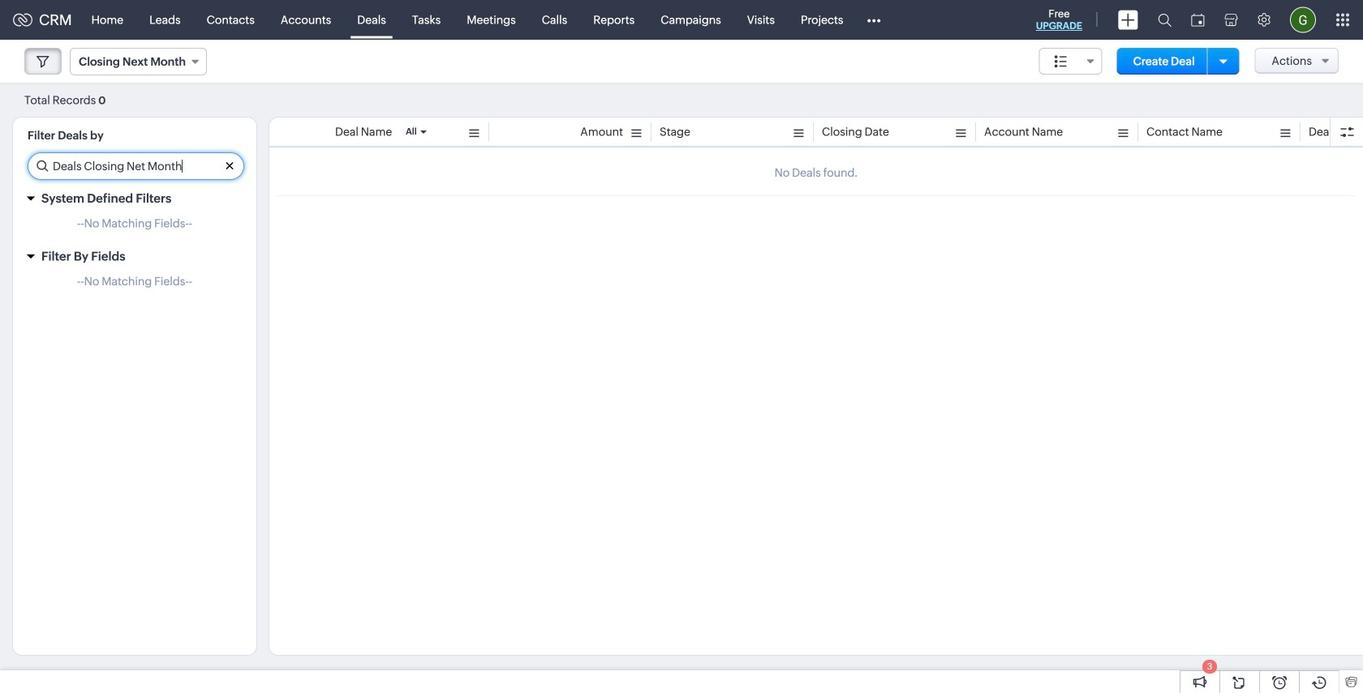 Task type: vqa. For each thing, say whether or not it's contained in the screenshot.
Calendar icon
yes



Task type: locate. For each thing, give the bounding box(es) containing it.
profile image
[[1290, 7, 1316, 33]]

create menu element
[[1108, 0, 1148, 39]]

logo image
[[13, 13, 32, 26]]

search element
[[1148, 0, 1181, 40]]

region
[[13, 213, 256, 242], [13, 271, 256, 300]]

0 vertical spatial region
[[13, 213, 256, 242]]

none field size
[[1039, 48, 1102, 75]]

1 vertical spatial region
[[13, 271, 256, 300]]

search image
[[1158, 13, 1172, 27]]

size image
[[1055, 54, 1068, 69]]

calendar image
[[1191, 13, 1205, 26]]

Other Modules field
[[856, 7, 891, 33]]

None field
[[70, 48, 207, 75], [1039, 48, 1102, 75], [70, 48, 207, 75]]

profile element
[[1280, 0, 1326, 39]]



Task type: describe. For each thing, give the bounding box(es) containing it.
Search text field
[[28, 153, 243, 179]]

create menu image
[[1118, 10, 1138, 30]]

2 region from the top
[[13, 271, 256, 300]]

1 region from the top
[[13, 213, 256, 242]]



